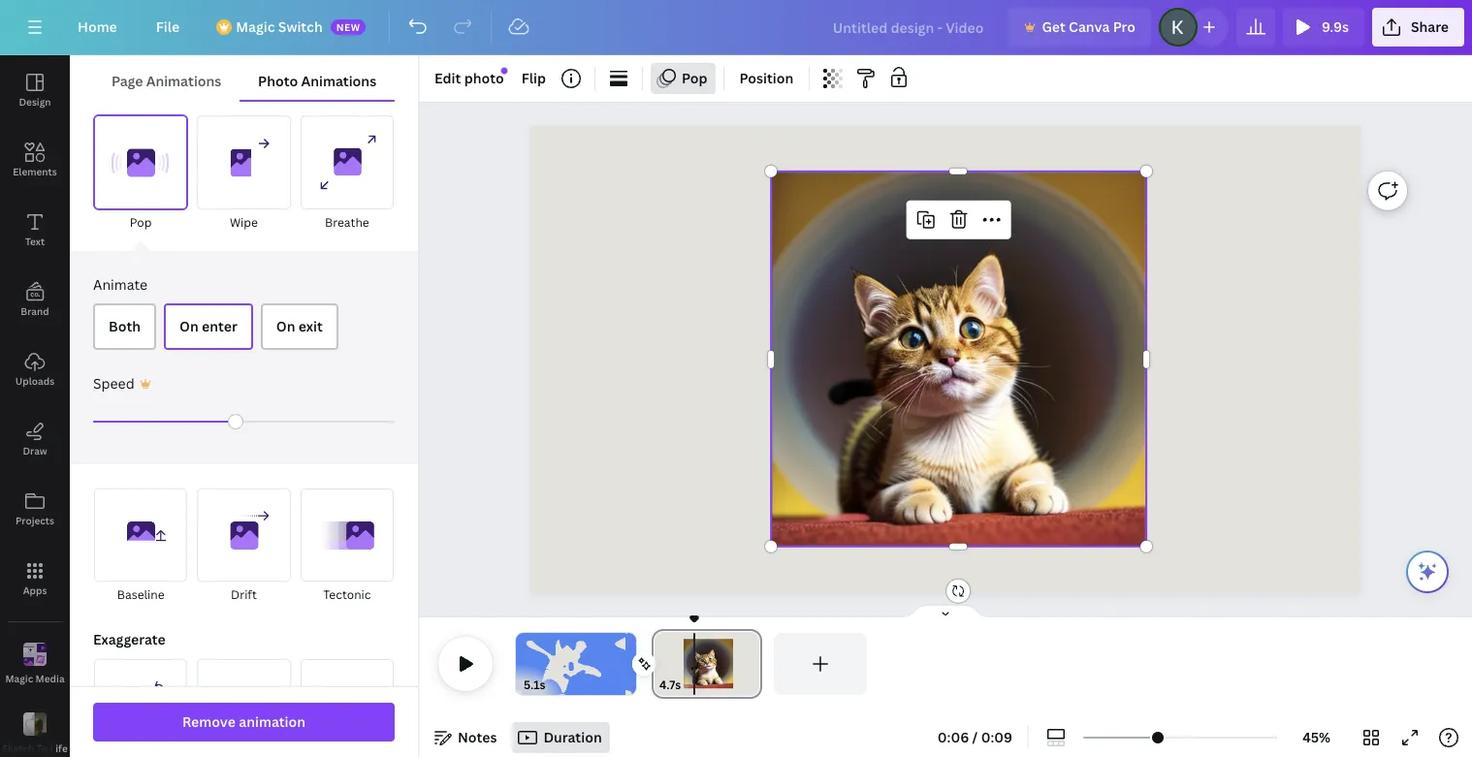 Task type: locate. For each thing, give the bounding box(es) containing it.
new image
[[501, 68, 507, 74]]

pan
[[233, 88, 254, 104]]

animations down new
[[301, 72, 377, 90]]

45% button
[[1285, 723, 1348, 754]]

draw
[[23, 444, 47, 458]]

4.7s
[[660, 677, 681, 694]]

0 horizontal spatial on
[[180, 317, 199, 335]]

pop down the pop image
[[130, 214, 152, 231]]

2 trimming, start edge slider from the left
[[652, 633, 669, 696]]

pop button
[[651, 63, 715, 94]]

exit
[[299, 317, 323, 335]]

magic
[[236, 17, 275, 36], [5, 672, 33, 685]]

trimming, start edge slider left page title text box
[[652, 633, 669, 696]]

1 horizontal spatial trimming, start edge slider
[[652, 633, 669, 696]]

1 trimming, end edge slider from the left
[[623, 633, 636, 696]]

magic inside main menu bar
[[236, 17, 275, 36]]

sketch to life
[[2, 742, 68, 755]]

get
[[1042, 17, 1066, 36]]

1 animations from the left
[[146, 72, 221, 90]]

animate
[[93, 275, 148, 294]]

fade
[[334, 88, 361, 104]]

tectonic
[[323, 587, 371, 603]]

2 animations from the left
[[301, 72, 377, 90]]

magic inside magic media button
[[5, 672, 33, 685]]

animations down file popup button at the left of page
[[146, 72, 221, 90]]

0 horizontal spatial trimming, end edge slider
[[623, 633, 636, 696]]

trimming, start edge slider up duration button
[[516, 633, 530, 696]]

on left exit
[[276, 317, 295, 335]]

pop down main menu bar
[[682, 69, 708, 87]]

pop
[[682, 69, 708, 87], [130, 214, 152, 231]]

1 trimming, start edge slider from the left
[[516, 633, 530, 696]]

trimming, start edge slider
[[516, 633, 530, 696], [652, 633, 669, 696]]

page
[[111, 72, 143, 90]]

animations for photo animations
[[301, 72, 377, 90]]

media
[[36, 672, 65, 685]]

pop image
[[94, 116, 188, 209]]

file button
[[140, 8, 195, 47]]

on
[[180, 317, 199, 335], [276, 317, 295, 335]]

magic switch
[[236, 17, 323, 36]]

projects
[[16, 514, 54, 528]]

trimming, end edge slider right page title text box
[[745, 633, 762, 696]]

sketch to life button
[[0, 699, 70, 758]]

trimming, start edge slider for first trimming, end edge slider from the left
[[516, 633, 530, 696]]

uploads
[[15, 374, 54, 388]]

speed
[[93, 374, 135, 393]]

0 vertical spatial magic
[[236, 17, 275, 36]]

switch
[[278, 17, 323, 36]]

draw button
[[0, 405, 70, 474]]

1 horizontal spatial on
[[276, 317, 295, 335]]

to
[[37, 742, 48, 755]]

home
[[78, 17, 117, 36]]

flip
[[522, 69, 546, 87]]

0 horizontal spatial pop
[[130, 214, 152, 231]]

rise
[[129, 88, 152, 104]]

4.7s button
[[660, 676, 681, 696]]

trimming, start edge slider for second trimming, end edge slider from left
[[652, 633, 669, 696]]

1 on from the left
[[180, 317, 199, 335]]

0 horizontal spatial trimming, start edge slider
[[516, 633, 530, 696]]

side panel tab list
[[0, 55, 70, 758]]

new
[[336, 20, 361, 34]]

drift button
[[196, 488, 292, 606]]

0 horizontal spatial animations
[[146, 72, 221, 90]]

1 horizontal spatial trimming, end edge slider
[[745, 633, 762, 696]]

neon image
[[197, 660, 291, 753]]

wipe
[[230, 214, 258, 231]]

brand
[[21, 305, 49, 318]]

edit photo
[[435, 69, 504, 87]]

exaggerate
[[93, 631, 166, 649]]

animation
[[239, 713, 306, 731]]

1 vertical spatial pop
[[130, 214, 152, 231]]

notes button
[[427, 723, 505, 754]]

sketch
[[2, 742, 34, 755]]

hide pages image
[[899, 604, 992, 620]]

pro
[[1113, 17, 1136, 36]]

trimming, end edge slider left 4.7s
[[623, 633, 636, 696]]

pop button
[[93, 115, 189, 233]]

1 horizontal spatial pop
[[682, 69, 708, 87]]

0:06
[[938, 729, 969, 747]]

photo
[[258, 72, 298, 90]]

5.1s button
[[524, 676, 546, 696]]

0 horizontal spatial magic
[[5, 672, 33, 685]]

canva
[[1069, 17, 1110, 36]]

baseline button
[[93, 488, 189, 606]]

1 vertical spatial magic
[[5, 672, 33, 685]]

both button
[[93, 303, 156, 350]]

trimming, end edge slider
[[623, 633, 636, 696], [745, 633, 762, 696]]

magic left the switch
[[236, 17, 275, 36]]

elements
[[13, 165, 57, 178]]

2 trimming, end edge slider from the left
[[745, 633, 762, 696]]

1 horizontal spatial animations
[[301, 72, 377, 90]]

1 horizontal spatial magic
[[236, 17, 275, 36]]

on left 'enter'
[[180, 317, 199, 335]]

/
[[973, 729, 978, 747]]

45%
[[1303, 729, 1331, 747]]

2 on from the left
[[276, 317, 295, 335]]

0 vertical spatial pop
[[682, 69, 708, 87]]

animations
[[146, 72, 221, 90], [301, 72, 377, 90]]

drift
[[231, 587, 257, 603]]

magic left media
[[5, 672, 33, 685]]



Task type: vqa. For each thing, say whether or not it's contained in the screenshot.
Sketch To Life button
yes



Task type: describe. For each thing, give the bounding box(es) containing it.
position button
[[732, 63, 801, 94]]

flip button
[[514, 63, 554, 94]]

photo animations button
[[240, 63, 395, 100]]

main menu bar
[[0, 0, 1473, 55]]

rise button
[[93, 0, 189, 107]]

home link
[[62, 8, 133, 47]]

on exit button
[[261, 303, 338, 350]]

magic for magic switch
[[236, 17, 275, 36]]

brand button
[[0, 265, 70, 335]]

notes
[[458, 729, 497, 747]]

9.9s
[[1322, 17, 1349, 36]]

get canva pro
[[1042, 17, 1136, 36]]

tectonic button
[[299, 488, 395, 606]]

fade button
[[299, 0, 395, 107]]

baseline
[[117, 587, 165, 603]]

apps
[[23, 584, 47, 598]]

duration
[[544, 729, 602, 747]]

apps button
[[0, 544, 70, 614]]

duration button
[[513, 723, 610, 754]]

design
[[19, 95, 51, 109]]

page animations
[[111, 72, 221, 90]]

breathe image
[[300, 116, 394, 209]]

life
[[50, 742, 68, 755]]

edit photo button
[[427, 63, 512, 94]]

enter
[[202, 317, 237, 335]]

get canva pro button
[[1009, 8, 1151, 47]]

Design title text field
[[818, 8, 1001, 47]]

text button
[[0, 195, 70, 265]]

projects button
[[0, 474, 70, 544]]

page animations button
[[93, 63, 240, 100]]

drift image
[[197, 489, 291, 582]]

on enter button
[[164, 303, 253, 350]]

share
[[1411, 17, 1449, 36]]

on exit
[[276, 317, 323, 335]]

on for on exit
[[276, 317, 295, 335]]

magic for magic media
[[5, 672, 33, 685]]

0:06 / 0:09
[[938, 729, 1013, 747]]

breathe button
[[299, 115, 395, 233]]

share button
[[1373, 8, 1465, 47]]

remove animation
[[182, 713, 306, 731]]

baseline image
[[94, 489, 188, 582]]

design button
[[0, 55, 70, 125]]

9.9s button
[[1283, 8, 1365, 47]]

wipe button
[[196, 115, 292, 233]]

both
[[109, 317, 141, 335]]

edit
[[435, 69, 461, 87]]

position
[[740, 69, 794, 87]]

uploads button
[[0, 335, 70, 405]]

file
[[156, 17, 180, 36]]

on enter
[[180, 317, 237, 335]]

animations for page animations
[[146, 72, 221, 90]]

elements button
[[0, 125, 70, 195]]

magic media
[[5, 672, 65, 685]]

remove animation button
[[93, 703, 395, 742]]

on for on enter
[[180, 317, 199, 335]]

pan button
[[196, 0, 292, 107]]

breathe
[[325, 214, 369, 231]]

photo
[[464, 69, 504, 87]]

wipe image
[[197, 116, 291, 209]]

pop inside popup button
[[682, 69, 708, 87]]

remove
[[182, 713, 236, 731]]

5.1s
[[524, 677, 546, 694]]

magic media button
[[0, 630, 70, 699]]

tectonic image
[[300, 489, 394, 582]]

0:09
[[981, 729, 1013, 747]]

photo animations
[[258, 72, 377, 90]]

Page title text field
[[690, 676, 697, 696]]

pop inside button
[[130, 214, 152, 231]]

text
[[25, 235, 45, 248]]

canva assistant image
[[1416, 561, 1440, 584]]



